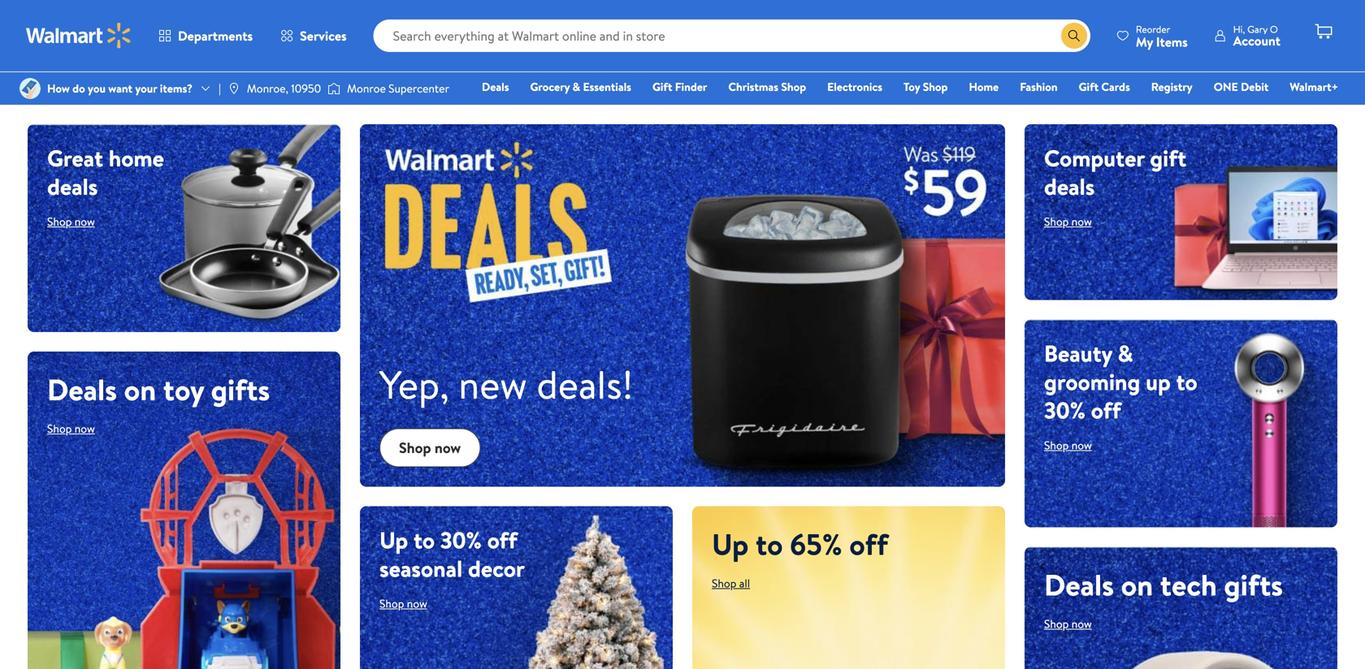 Task type: vqa. For each thing, say whether or not it's contained in the screenshot.
DESERT,
no



Task type: describe. For each thing, give the bounding box(es) containing it.
want
[[108, 80, 132, 96]]

2 button
[[1300, 16, 1349, 55]]

your
[[135, 80, 157, 96]]

tech
[[1160, 565, 1217, 606]]

 image for monroe, 10950
[[227, 82, 240, 95]]

deals for beauty & grooming up to 30% off
[[1044, 171, 1095, 202]]

christmas shop link
[[721, 78, 814, 95]]

christmas
[[728, 79, 779, 95]]

deals for deals
[[482, 79, 509, 95]]

hi, gary o account
[[1234, 22, 1281, 50]]

walmart+
[[1290, 79, 1339, 95]]

& for grooming
[[1118, 338, 1133, 369]]

electronics
[[827, 79, 883, 95]]

beauty & grooming up to 30% off
[[1044, 338, 1198, 426]]

deals on tech gifts
[[1044, 565, 1283, 606]]

off for up to 30% off seasonal decor
[[487, 525, 517, 556]]

to for up to 65% off
[[756, 524, 783, 565]]

Walmart Site-Wide search field
[[374, 20, 1091, 52]]

now for up to 30% off seasonal decor
[[407, 596, 427, 612]]

yep,
[[380, 358, 449, 412]]

home
[[109, 142, 164, 174]]

gifts for deals on tech gifts
[[1224, 565, 1283, 606]]

shop for up to 30% off seasonal decor
[[380, 596, 404, 612]]

supercenter
[[389, 80, 449, 96]]

computer
[[1044, 142, 1145, 174]]

departments
[[178, 27, 253, 45]]

how do you want your items?
[[47, 80, 193, 96]]

hi,
[[1234, 22, 1245, 36]]

one debit
[[1214, 79, 1269, 95]]

toy
[[163, 369, 204, 410]]

gift finder link
[[645, 78, 715, 95]]

 image for how do you want your items?
[[20, 78, 41, 99]]

shop now link for beauty & grooming up to 30% off
[[1044, 438, 1092, 454]]

shop now link for yep, new deals!
[[380, 429, 481, 468]]

on for toy
[[124, 369, 156, 410]]

reorder
[[1136, 22, 1171, 36]]

shop for deals on toy gifts
[[47, 421, 72, 437]]

monroe supercenter
[[347, 80, 449, 96]]

shop now for yep, new deals!
[[399, 438, 461, 458]]

items?
[[160, 80, 193, 96]]

up for up to 65% off
[[712, 524, 749, 565]]

essentials
[[583, 79, 631, 95]]

electronics link
[[820, 78, 890, 95]]

now for deals on tech gifts
[[1072, 617, 1092, 632]]

search icon image
[[1068, 29, 1081, 42]]

gift finder
[[653, 79, 707, 95]]

toy shop link
[[897, 78, 955, 95]]

2
[[1329, 18, 1334, 32]]

you
[[88, 80, 106, 96]]

deals!
[[537, 358, 634, 412]]

shop now for great home deals
[[47, 214, 95, 230]]

on for tech
[[1121, 565, 1153, 606]]

shop now for computer gift deals
[[1044, 214, 1092, 230]]

one debit link
[[1207, 78, 1276, 95]]

shop for deals on tech gifts
[[1044, 617, 1069, 632]]

gary
[[1248, 22, 1268, 36]]

now for deals on toy gifts
[[75, 421, 95, 437]]

my
[[1136, 33, 1153, 51]]

deals for deals on tech gifts
[[1044, 565, 1114, 606]]

now for computer gift deals
[[1072, 214, 1092, 230]]

toy
[[904, 79, 920, 95]]

shop for yep, new deals!
[[399, 438, 431, 458]]

|
[[219, 80, 221, 96]]

to for up to 30% off seasonal decor
[[414, 525, 435, 556]]

services
[[300, 27, 347, 45]]

grocery & essentials
[[530, 79, 631, 95]]

deals for deals on toy gifts
[[47, 171, 98, 202]]

how
[[47, 80, 70, 96]]

up
[[1146, 366, 1171, 398]]

monroe
[[347, 80, 386, 96]]

30% inside "beauty & grooming up to 30% off"
[[1044, 395, 1086, 426]]

registry link
[[1144, 78, 1200, 95]]

beauty
[[1044, 338, 1113, 369]]

to inside "beauty & grooming up to 30% off"
[[1177, 366, 1198, 398]]

Search search field
[[374, 20, 1091, 52]]



Task type: locate. For each thing, give the bounding box(es) containing it.
to
[[1177, 366, 1198, 398], [756, 524, 783, 565], [414, 525, 435, 556]]

now for great home deals
[[75, 214, 95, 230]]

shop now link for great home deals
[[47, 214, 95, 230]]

on left toy
[[124, 369, 156, 410]]

seasonal
[[380, 553, 463, 585]]

departments button
[[145, 16, 267, 55]]

shop all
[[712, 576, 750, 592]]

1 horizontal spatial &
[[1118, 338, 1133, 369]]

10950
[[291, 80, 321, 96]]

30% inside up to 30% off seasonal decor
[[440, 525, 482, 556]]

1 horizontal spatial  image
[[227, 82, 240, 95]]

services button
[[267, 16, 361, 55]]

 image
[[20, 78, 41, 99], [227, 82, 240, 95]]

0 vertical spatial &
[[573, 79, 580, 95]]

gifts right toy
[[211, 369, 270, 410]]

0 vertical spatial on
[[124, 369, 156, 410]]

account
[[1234, 32, 1281, 50]]

up for up to 30% off seasonal decor
[[380, 525, 408, 556]]

shop for up to 65% off
[[712, 576, 737, 592]]

2 vertical spatial deals
[[1044, 565, 1114, 606]]

0 horizontal spatial gifts
[[211, 369, 270, 410]]

1 up from the left
[[712, 524, 749, 565]]

& right grocery
[[573, 79, 580, 95]]

1 horizontal spatial gift
[[1079, 79, 1099, 95]]

shop now link
[[47, 214, 95, 230], [1044, 214, 1092, 230], [47, 421, 95, 437], [380, 429, 481, 468], [1044, 438, 1092, 454], [380, 596, 427, 612], [1044, 617, 1092, 632]]

registry
[[1151, 79, 1193, 95]]

2 deals from the left
[[1044, 171, 1095, 202]]

1 horizontal spatial up
[[712, 524, 749, 565]]

new
[[459, 358, 527, 412]]

& inside "link"
[[573, 79, 580, 95]]

 image right |
[[227, 82, 240, 95]]

shop now link for up to 30% off seasonal decor
[[380, 596, 427, 612]]

shop now for deals on toy gifts
[[47, 421, 95, 437]]

up to 30% off seasonal decor
[[380, 525, 525, 585]]

deals
[[482, 79, 509, 95], [47, 369, 117, 410], [1044, 565, 1114, 606]]

deals on toy gifts
[[47, 369, 270, 410]]

up inside up to 30% off seasonal decor
[[380, 525, 408, 556]]

to left the decor
[[414, 525, 435, 556]]

1 gift from the left
[[653, 79, 672, 95]]

now for beauty & grooming up to 30% off
[[1072, 438, 1092, 454]]

gift for gift finder
[[653, 79, 672, 95]]

& left up at the bottom right
[[1118, 338, 1133, 369]]

shop
[[781, 79, 806, 95], [923, 79, 948, 95], [47, 214, 72, 230], [1044, 214, 1069, 230], [47, 421, 72, 437], [1044, 438, 1069, 454], [399, 438, 431, 458], [712, 576, 737, 592], [380, 596, 404, 612], [1044, 617, 1069, 632]]

0 horizontal spatial  image
[[20, 78, 41, 99]]

decor
[[468, 553, 525, 585]]

now
[[75, 214, 95, 230], [1072, 214, 1092, 230], [75, 421, 95, 437], [1072, 438, 1092, 454], [435, 438, 461, 458], [407, 596, 427, 612], [1072, 617, 1092, 632]]

gifts
[[211, 369, 270, 410], [1224, 565, 1283, 606]]

1 horizontal spatial to
[[756, 524, 783, 565]]

shop now link for deals on toy gifts
[[47, 421, 95, 437]]

up
[[712, 524, 749, 565], [380, 525, 408, 556]]

cards
[[1102, 79, 1130, 95]]

0 horizontal spatial up
[[380, 525, 408, 556]]

0 horizontal spatial off
[[487, 525, 517, 556]]

off for up to 65% off
[[850, 524, 888, 565]]

shop for great home deals
[[47, 214, 72, 230]]

shop for beauty & grooming up to 30% off
[[1044, 438, 1069, 454]]

christmas shop
[[728, 79, 806, 95]]

do
[[72, 80, 85, 96]]

gifts for deals on toy gifts
[[211, 369, 270, 410]]

finder
[[675, 79, 707, 95]]

up to 65% off
[[712, 524, 888, 565]]

walmart+ link
[[1283, 78, 1346, 95]]

1 vertical spatial deals
[[47, 369, 117, 410]]

0 horizontal spatial gift
[[653, 79, 672, 95]]

1 horizontal spatial deals
[[1044, 171, 1095, 202]]

shop now
[[47, 214, 95, 230], [1044, 214, 1092, 230], [47, 421, 95, 437], [1044, 438, 1092, 454], [399, 438, 461, 458], [380, 596, 427, 612], [1044, 617, 1092, 632]]

reorder my items
[[1136, 22, 1188, 51]]

computer gift deals
[[1044, 142, 1187, 202]]

items
[[1156, 33, 1188, 51]]

1 vertical spatial on
[[1121, 565, 1153, 606]]

fashion link
[[1013, 78, 1065, 95]]

0 vertical spatial deals
[[482, 79, 509, 95]]

gift for gift cards
[[1079, 79, 1099, 95]]

great
[[47, 142, 103, 174]]

2 up from the left
[[380, 525, 408, 556]]

1 horizontal spatial off
[[850, 524, 888, 565]]

shop now for up to 30% off seasonal decor
[[380, 596, 427, 612]]

shop now link for computer gift deals
[[1044, 214, 1092, 230]]

0 vertical spatial 30%
[[1044, 395, 1086, 426]]

shop all link
[[712, 576, 750, 592]]

deals for deals on toy gifts
[[47, 369, 117, 410]]

1 horizontal spatial 30%
[[1044, 395, 1086, 426]]

off inside up to 30% off seasonal decor
[[487, 525, 517, 556]]

gift inside "link"
[[653, 79, 672, 95]]

to inside up to 30% off seasonal decor
[[414, 525, 435, 556]]

1 horizontal spatial on
[[1121, 565, 1153, 606]]

great home deals
[[47, 142, 164, 202]]

fashion
[[1020, 79, 1058, 95]]

& inside "beauty & grooming up to 30% off"
[[1118, 338, 1133, 369]]

0 horizontal spatial deals
[[47, 171, 98, 202]]

2 horizontal spatial off
[[1091, 395, 1121, 426]]

0 horizontal spatial &
[[573, 79, 580, 95]]

to left 65%
[[756, 524, 783, 565]]

on left 'tech' at the bottom right
[[1121, 565, 1153, 606]]

1 deals from the left
[[47, 171, 98, 202]]

deals inside 'great home deals'
[[47, 171, 98, 202]]

shop for computer gift deals
[[1044, 214, 1069, 230]]

home link
[[962, 78, 1006, 95]]

shop now link for deals on tech gifts
[[1044, 617, 1092, 632]]

yep, new deals!
[[380, 358, 634, 412]]

0 horizontal spatial on
[[124, 369, 156, 410]]

gift left finder
[[653, 79, 672, 95]]

1 horizontal spatial gifts
[[1224, 565, 1283, 606]]

shop now for beauty & grooming up to 30% off
[[1044, 438, 1092, 454]]

walmart image
[[26, 23, 132, 49]]

gift
[[653, 79, 672, 95], [1079, 79, 1099, 95]]

0 horizontal spatial to
[[414, 525, 435, 556]]

deals link
[[475, 78, 516, 95]]

off
[[1091, 395, 1121, 426], [850, 524, 888, 565], [487, 525, 517, 556]]

gift left cards
[[1079, 79, 1099, 95]]

30%
[[1044, 395, 1086, 426], [440, 525, 482, 556]]

0 horizontal spatial 30%
[[440, 525, 482, 556]]

 image left how
[[20, 78, 41, 99]]

2 horizontal spatial deals
[[1044, 565, 1114, 606]]

monroe, 10950
[[247, 80, 321, 96]]

1 vertical spatial &
[[1118, 338, 1133, 369]]

debit
[[1241, 79, 1269, 95]]

gift
[[1150, 142, 1187, 174]]

grocery & essentials link
[[523, 78, 639, 95]]

0 vertical spatial gifts
[[211, 369, 270, 410]]

now for yep, new deals!
[[435, 438, 461, 458]]

gifts right 'tech' at the bottom right
[[1224, 565, 1283, 606]]

shop now for deals on tech gifts
[[1044, 617, 1092, 632]]

one
[[1214, 79, 1238, 95]]

toy shop
[[904, 79, 948, 95]]

1 horizontal spatial deals
[[482, 79, 509, 95]]

off inside "beauty & grooming up to 30% off"
[[1091, 395, 1121, 426]]

1 vertical spatial 30%
[[440, 525, 482, 556]]

grooming
[[1044, 366, 1141, 398]]

on
[[124, 369, 156, 410], [1121, 565, 1153, 606]]

1 vertical spatial gifts
[[1224, 565, 1283, 606]]

deals
[[47, 171, 98, 202], [1044, 171, 1095, 202]]

all
[[739, 576, 750, 592]]

home
[[969, 79, 999, 95]]

 image
[[328, 80, 341, 97]]

deals inside computer gift deals
[[1044, 171, 1095, 202]]

monroe,
[[247, 80, 288, 96]]

2 gift from the left
[[1079, 79, 1099, 95]]

grocery
[[530, 79, 570, 95]]

65%
[[790, 524, 843, 565]]

& for essentials
[[573, 79, 580, 95]]

&
[[573, 79, 580, 95], [1118, 338, 1133, 369]]

gift cards link
[[1072, 78, 1138, 95]]

o
[[1270, 22, 1278, 36]]

2 horizontal spatial to
[[1177, 366, 1198, 398]]

0 horizontal spatial deals
[[47, 369, 117, 410]]

gift cards
[[1079, 79, 1130, 95]]

to right up at the bottom right
[[1177, 366, 1198, 398]]

deals inside deals link
[[482, 79, 509, 95]]



